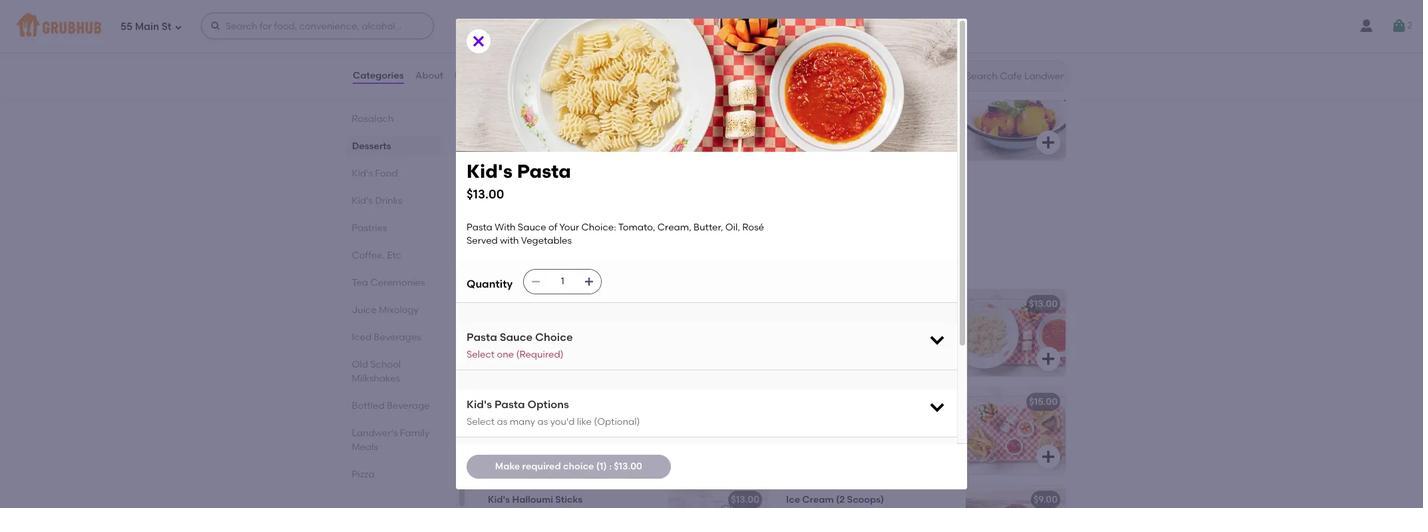 Task type: describe. For each thing, give the bounding box(es) containing it.
in
[[886, 415, 894, 426]]

you'd
[[550, 416, 575, 427]]

with inside tomato sauce & mozzarella with freshly cut vegetables
[[616, 317, 635, 328]]

drinks
[[376, 195, 403, 206]]

meals
[[352, 442, 379, 453]]

kid's pasta image
[[966, 290, 1066, 376]]

Input item quantity number field
[[548, 270, 578, 294]]

juice
[[352, 304, 377, 316]]

french
[[511, 415, 542, 426]]

$15.00
[[1030, 396, 1058, 408]]

$12.00
[[732, 82, 760, 93]]

kid's halloumi sticks image
[[668, 485, 768, 508]]

kid's food tab
[[352, 166, 436, 180]]

hamburgers
[[828, 415, 884, 426]]

iced beverages tab
[[352, 330, 436, 344]]

etc
[[387, 250, 402, 261]]

tea
[[352, 277, 369, 288]]

1 vertical spatial your
[[879, 317, 899, 328]]

with down kid's pasta
[[820, 344, 839, 356]]

kid's pasta $13.00
[[467, 160, 571, 202]]

coffee, etc
[[352, 250, 402, 261]]

iced beverages
[[352, 332, 422, 343]]

school
[[371, 359, 401, 370]]

many
[[510, 416, 535, 427]]

kid's chicken tenders
[[488, 396, 588, 408]]

strawberry
[[564, 128, 612, 139]]

1 horizontal spatial cream,
[[826, 331, 860, 342]]

chocolate
[[571, 114, 616, 126]]

family
[[400, 428, 430, 439]]

$13.00 for kid's pizza image
[[731, 298, 760, 310]]

reviews
[[455, 70, 492, 81]]

oreo rozalach (full) image
[[668, 0, 768, 14]]

1 vertical spatial with
[[815, 317, 835, 328]]

+
[[641, 101, 647, 112]]

$9.00 for mango perfume (v) image
[[1034, 82, 1058, 93]]

old
[[352, 359, 369, 370]]

milkshakes
[[352, 373, 401, 384]]

about button
[[415, 52, 444, 100]]

tenders
[[552, 396, 588, 408]]

dessert
[[488, 82, 523, 93]]

0 vertical spatial butter,
[[694, 222, 723, 233]]

buns
[[786, 429, 808, 440]]

with inside two mini hamburgers in sesame buns with french fries, ketchup and freshly cut vegetables
[[811, 429, 829, 440]]

choice
[[563, 461, 594, 472]]

1 vertical spatial food
[[516, 258, 551, 275]]

one
[[497, 349, 514, 360]]

waffle inside 4 pieces of waffle with chocolate + vanilla ice cream, chocolate syrup, whipped cream, strawberry
[[538, 101, 568, 112]]

chocolate
[[591, 101, 639, 112]]

kid's pizza image
[[668, 290, 768, 376]]

pasta inside kid's pasta $13.00
[[517, 160, 571, 182]]

whipped
[[488, 128, 528, 139]]

two mini hamburgers in sesame buns with french fries, ketchup and freshly cut vegetables
[[786, 415, 943, 453]]

1 vertical spatial rosé
[[911, 331, 932, 342]]

1 horizontal spatial butter,
[[862, 331, 891, 342]]

with inside 4 pieces of waffle with chocolate + vanilla ice cream, chocolate syrup, whipped cream, strawberry
[[570, 101, 589, 112]]

ice cream scoop (two scoop)
[[488, 180, 626, 191]]

svg image inside main navigation navigation
[[174, 23, 182, 31]]

pasta sauce choice select one (required)
[[467, 331, 573, 360]]

kid's sliders image
[[966, 388, 1066, 474]]

(2
[[836, 494, 845, 505]]

sticks
[[556, 494, 583, 505]]

quantity
[[467, 278, 513, 290]]

pieces
[[496, 101, 525, 112]]

pasta inside pasta sauce choice select one (required)
[[467, 331, 497, 344]]

ice for ice cream scoop (two scoop)
[[488, 180, 502, 191]]

categories button
[[352, 52, 405, 100]]

pizza tab
[[352, 467, 436, 481]]

kid's halloumi sticks
[[488, 494, 583, 505]]

ice cream (2 scoops)
[[786, 494, 885, 505]]

vanilla
[[488, 114, 518, 126]]

1 horizontal spatial desserts
[[477, 42, 538, 59]]

mango perfume (v)
[[786, 82, 875, 93]]

mixology
[[379, 304, 419, 316]]

0 horizontal spatial pasta with sauce of your choice: tomato, cream, butter, oil, rosé served with vegetables
[[467, 222, 767, 247]]

fries, inside two mini hamburgers in sesame buns with french fries, ketchup and freshly cut vegetables
[[863, 429, 884, 440]]

ice for ice cream (2 scoops)
[[786, 494, 800, 505]]

dessert waffle
[[488, 82, 555, 93]]

bottled beverage
[[352, 400, 430, 412]]

2
[[1408, 20, 1413, 31]]

vegetables inside two mini hamburgers in sesame buns with french fries, ketchup and freshly cut vegetables
[[835, 442, 885, 453]]

reviews button
[[454, 52, 493, 100]]

old school milkshakes tab
[[352, 358, 436, 386]]

$9.00 for ice cream (2 scoops) image
[[1034, 494, 1058, 505]]

tomato
[[488, 317, 523, 328]]

55
[[121, 20, 133, 32]]

two
[[786, 415, 805, 426]]

cream for (2
[[803, 494, 834, 505]]

kid's drinks
[[352, 195, 403, 206]]

sorbet
[[820, 101, 849, 112]]

main
[[135, 20, 159, 32]]

kid's food inside tab
[[352, 168, 398, 179]]

fries, inside the with french fries, ketchup,  and freshly cut vegetables
[[544, 415, 566, 426]]

vegetables for fries,
[[536, 429, 586, 440]]

Search Cafe Landwer search field
[[965, 70, 1067, 83]]

juice mixology
[[352, 304, 419, 316]]

berries
[[786, 114, 817, 126]]

coffee, etc tab
[[352, 248, 436, 262]]

mango for mango sorbet with an array of berries
[[786, 101, 818, 112]]

kid's pasta options select as many as you'd like (optional)
[[467, 398, 640, 427]]

ketchup
[[886, 429, 923, 440]]

perfume
[[821, 82, 859, 93]]

kid's pizza
[[488, 298, 536, 310]]

vegetables for &
[[536, 331, 586, 342]]

main navigation navigation
[[0, 0, 1424, 52]]

mini
[[807, 415, 826, 426]]

tomato sauce & mozzarella with freshly cut vegetables
[[488, 317, 635, 342]]



Task type: locate. For each thing, give the bounding box(es) containing it.
kid's pasta
[[786, 298, 837, 310]]

freshly
[[488, 331, 517, 342], [488, 429, 517, 440], [786, 442, 816, 453]]

with french fries, ketchup,  and freshly cut vegetables
[[488, 415, 627, 440]]

pasta with sauce of your choice: tomato, cream, butter, oil, rosé served with vegetables
[[467, 222, 767, 247], [786, 317, 936, 356]]

1 vertical spatial cut
[[520, 429, 534, 440]]

cut for french
[[520, 429, 534, 440]]

pizza inside tab
[[352, 469, 375, 480]]

ice cream scoop (two scoop) button
[[480, 171, 768, 231]]

choice:
[[582, 222, 616, 233], [901, 317, 936, 328]]

1 vertical spatial cream,
[[826, 331, 860, 342]]

ketchup,
[[568, 415, 607, 426]]

food up the kid's pizza
[[516, 258, 551, 275]]

required
[[522, 461, 561, 472]]

0 vertical spatial cream
[[504, 180, 536, 191]]

cream left "(2"
[[803, 494, 834, 505]]

1 horizontal spatial kid's food
[[477, 258, 551, 275]]

1 vertical spatial vegetables
[[536, 429, 586, 440]]

0 vertical spatial and
[[609, 415, 627, 426]]

55 main st
[[121, 20, 172, 32]]

1 horizontal spatial your
[[879, 317, 899, 328]]

waffle right dessert
[[525, 82, 555, 93]]

pastries
[[352, 222, 388, 234]]

butter,
[[694, 222, 723, 233], [862, 331, 891, 342]]

0 horizontal spatial butter,
[[694, 222, 723, 233]]

about
[[415, 70, 444, 81]]

freshly inside the with french fries, ketchup,  and freshly cut vegetables
[[488, 429, 517, 440]]

0 vertical spatial cream,
[[658, 222, 692, 233]]

(required)
[[516, 349, 564, 360]]

cream
[[504, 180, 536, 191], [803, 494, 834, 505]]

cut inside two mini hamburgers in sesame buns with french fries, ketchup and freshly cut vegetables
[[818, 442, 833, 453]]

vegetables down french
[[835, 442, 885, 453]]

with left many at the left of page
[[488, 415, 509, 426]]

0 horizontal spatial served
[[467, 235, 498, 247]]

0 vertical spatial ice
[[488, 180, 502, 191]]

fries,
[[544, 415, 566, 426], [863, 429, 884, 440]]

0 horizontal spatial tomato,
[[618, 222, 656, 233]]

mango perfume (v) image
[[966, 73, 1066, 160]]

1 vertical spatial cream
[[803, 494, 834, 505]]

2 vertical spatial vegetables
[[835, 442, 885, 453]]

1 horizontal spatial as
[[538, 416, 548, 427]]

scoops)
[[847, 494, 885, 505]]

freshly inside two mini hamburgers in sesame buns with french fries, ketchup and freshly cut vegetables
[[786, 442, 816, 453]]

array
[[887, 101, 911, 112]]

mango for mango perfume (v)
[[786, 82, 819, 93]]

1 vertical spatial fries,
[[863, 429, 884, 440]]

1 horizontal spatial tomato,
[[786, 331, 824, 342]]

an
[[873, 101, 885, 112]]

vegetables inside tomato sauce & mozzarella with freshly cut vegetables
[[536, 331, 586, 342]]

0 vertical spatial pizza
[[512, 298, 536, 310]]

freshly for with
[[488, 429, 517, 440]]

0 vertical spatial vegetables
[[521, 235, 572, 247]]

beverage
[[387, 400, 430, 412]]

1 vertical spatial choice:
[[901, 317, 936, 328]]

and
[[609, 415, 627, 426], [925, 429, 943, 440]]

1 vertical spatial pizza
[[352, 469, 375, 480]]

dessert waffle image
[[668, 73, 768, 160]]

chicken
[[512, 396, 550, 408]]

1 horizontal spatial choice:
[[901, 317, 936, 328]]

fries, down options
[[544, 415, 566, 426]]

served up the quantity
[[467, 235, 498, 247]]

with left an
[[852, 101, 871, 112]]

(optional)
[[594, 416, 640, 427]]

with down kid's pasta $13.00
[[495, 222, 516, 233]]

desserts tab
[[352, 139, 436, 153]]

1 vertical spatial desserts
[[352, 141, 391, 152]]

ceremonies
[[371, 277, 426, 288]]

tea ceremonies
[[352, 277, 426, 288]]

kid's chicken tenders image
[[668, 388, 768, 474]]

with down mini
[[811, 429, 829, 440]]

cream,
[[658, 222, 692, 233], [826, 331, 860, 342]]

landwer's family meals
[[352, 428, 430, 453]]

0 vertical spatial select
[[467, 349, 495, 360]]

cream left scoop at top left
[[504, 180, 536, 191]]

kid's inside kid's pasta options select as many as you'd like (optional)
[[467, 398, 492, 411]]

bottled beverage tab
[[352, 399, 436, 413]]

0 horizontal spatial as
[[497, 416, 508, 427]]

1 mango from the top
[[786, 82, 819, 93]]

ice inside button
[[488, 180, 502, 191]]

1 vertical spatial mango
[[786, 101, 818, 112]]

svg image
[[174, 23, 182, 31], [584, 277, 595, 287], [928, 331, 947, 349], [1041, 351, 1057, 367]]

(two
[[569, 180, 591, 191]]

pastries tab
[[352, 221, 436, 235]]

cream, right ice
[[536, 114, 568, 126]]

like
[[577, 416, 592, 427]]

2 vertical spatial freshly
[[786, 442, 816, 453]]

0 horizontal spatial cream,
[[658, 222, 692, 233]]

juice mixology tab
[[352, 303, 436, 317]]

(1)
[[597, 461, 607, 472]]

served down kid's pasta
[[786, 344, 818, 356]]

french
[[832, 429, 861, 440]]

0 vertical spatial pasta with sauce of your choice: tomato, cream, butter, oil, rosé served with vegetables
[[467, 222, 767, 247]]

0 vertical spatial mango
[[786, 82, 819, 93]]

with inside mango sorbet with an array of berries
[[852, 101, 871, 112]]

old school milkshakes
[[352, 359, 401, 384]]

select for kid's
[[467, 416, 495, 427]]

vegetables down &
[[536, 331, 586, 342]]

tomato, down scoop)
[[618, 222, 656, 233]]

beverages
[[374, 332, 422, 343]]

:
[[609, 461, 612, 472]]

waffle down dessert waffle
[[538, 101, 568, 112]]

fries, down hamburgers
[[863, 429, 884, 440]]

1 as from the left
[[497, 416, 508, 427]]

scoop)
[[594, 180, 626, 191]]

of inside 4 pieces of waffle with chocolate + vanilla ice cream, chocolate syrup, whipped cream, strawberry
[[527, 101, 536, 112]]

categories
[[353, 70, 404, 81]]

0 horizontal spatial fries,
[[544, 415, 566, 426]]

0 horizontal spatial kid's food
[[352, 168, 398, 179]]

4
[[488, 101, 494, 112]]

1 select from the top
[[467, 349, 495, 360]]

freshly down buns
[[786, 442, 816, 453]]

1 horizontal spatial rosé
[[911, 331, 932, 342]]

select inside kid's pasta options select as many as you'd like (optional)
[[467, 416, 495, 427]]

2 vertical spatial with
[[488, 415, 509, 426]]

with inside the with french fries, ketchup,  and freshly cut vegetables
[[488, 415, 509, 426]]

with up chocolate
[[570, 101, 589, 112]]

0 vertical spatial fries,
[[544, 415, 566, 426]]

options
[[528, 398, 569, 411]]

$13.00 for kid's pasta 'image'
[[1030, 298, 1058, 310]]

with right mozzarella
[[616, 317, 635, 328]]

sauce inside tomato sauce & mozzarella with freshly cut vegetables
[[525, 317, 554, 328]]

1 horizontal spatial food
[[516, 258, 551, 275]]

food inside kid's food tab
[[376, 168, 398, 179]]

svg image
[[1392, 18, 1408, 34], [210, 21, 221, 31], [471, 33, 487, 49], [743, 135, 758, 151], [1041, 135, 1057, 151], [531, 277, 542, 287], [928, 398, 947, 416], [1041, 449, 1057, 465]]

landwer's family meals tab
[[352, 426, 436, 454]]

tomato, down kid's pasta
[[786, 331, 824, 342]]

cut inside tomato sauce & mozzarella with freshly cut vegetables
[[520, 331, 534, 342]]

1 horizontal spatial pizza
[[512, 298, 536, 310]]

cream inside button
[[504, 180, 536, 191]]

pizza down 'meals'
[[352, 469, 375, 480]]

1 horizontal spatial cream
[[803, 494, 834, 505]]

0 horizontal spatial and
[[609, 415, 627, 426]]

(v)
[[861, 82, 875, 93]]

0 horizontal spatial pizza
[[352, 469, 375, 480]]

1 vertical spatial tomato,
[[786, 331, 824, 342]]

0 vertical spatial food
[[376, 168, 398, 179]]

0 horizontal spatial vegetables
[[521, 235, 572, 247]]

$13.00 inside kid's pasta $13.00
[[467, 186, 504, 202]]

0 vertical spatial tomato,
[[618, 222, 656, 233]]

coffee,
[[352, 250, 385, 261]]

0 vertical spatial with
[[495, 222, 516, 233]]

0 vertical spatial cut
[[520, 331, 534, 342]]

0 horizontal spatial food
[[376, 168, 398, 179]]

1 $9.00 from the top
[[1034, 82, 1058, 93]]

0 vertical spatial your
[[560, 222, 579, 233]]

ice
[[488, 180, 502, 191], [786, 494, 800, 505]]

tea ceremonies tab
[[352, 276, 436, 290]]

rosalach tab
[[352, 112, 436, 126]]

1 vertical spatial pasta with sauce of your choice: tomato, cream, butter, oil, rosé served with vegetables
[[786, 317, 936, 356]]

mango inside mango sorbet with an array of berries
[[786, 101, 818, 112]]

1 vertical spatial freshly
[[488, 429, 517, 440]]

2 as from the left
[[538, 416, 548, 427]]

cream, down ice
[[530, 128, 562, 139]]

cut down french
[[818, 442, 833, 453]]

1 vertical spatial and
[[925, 429, 943, 440]]

ice cream (2 scoops) image
[[966, 485, 1066, 508]]

&
[[556, 317, 563, 328]]

rosalach
[[352, 113, 394, 125]]

$9.00
[[1034, 82, 1058, 93], [1034, 494, 1058, 505]]

0 vertical spatial cream,
[[536, 114, 568, 126]]

1 horizontal spatial vegetables
[[841, 344, 892, 356]]

halloumi
[[512, 494, 553, 505]]

kid's food up the quantity
[[477, 258, 551, 275]]

of inside mango sorbet with an array of berries
[[913, 101, 922, 112]]

0 vertical spatial freshly
[[488, 331, 517, 342]]

kid's drinks tab
[[352, 194, 436, 208]]

cut inside the with french fries, ketchup,  and freshly cut vegetables
[[520, 429, 534, 440]]

2 vertical spatial cut
[[818, 442, 833, 453]]

scoop
[[538, 180, 567, 191]]

0 horizontal spatial cream
[[504, 180, 536, 191]]

pasta
[[517, 160, 571, 182], [467, 222, 493, 233], [811, 298, 837, 310], [786, 317, 812, 328], [467, 331, 497, 344], [495, 398, 525, 411]]

0 vertical spatial served
[[467, 235, 498, 247]]

0 vertical spatial kid's food
[[352, 168, 398, 179]]

syrup,
[[619, 114, 645, 126]]

ice left "(2"
[[786, 494, 800, 505]]

2 mango from the top
[[786, 101, 818, 112]]

0 vertical spatial waffle
[[525, 82, 555, 93]]

cut down many at the left of page
[[520, 429, 534, 440]]

1 horizontal spatial ice
[[786, 494, 800, 505]]

and inside two mini hamburgers in sesame buns with french fries, ketchup and freshly cut vegetables
[[925, 429, 943, 440]]

1 horizontal spatial oil,
[[894, 331, 908, 342]]

iced
[[352, 332, 372, 343]]

0 vertical spatial rosé
[[743, 222, 765, 233]]

st
[[162, 20, 172, 32]]

search icon image
[[945, 68, 961, 84]]

desserts down rosalach
[[352, 141, 391, 152]]

0 horizontal spatial desserts
[[352, 141, 391, 152]]

pasta with sauce of your choice: tomato, cream, butter, oil, rosé served with vegetables down scoop)
[[467, 222, 767, 247]]

kid's inside kid's pasta $13.00
[[467, 160, 513, 182]]

0 vertical spatial desserts
[[477, 42, 538, 59]]

of
[[527, 101, 536, 112], [913, 101, 922, 112], [549, 222, 558, 233], [868, 317, 877, 328]]

select for pasta
[[467, 349, 495, 360]]

0 vertical spatial oil,
[[726, 222, 740, 233]]

select
[[467, 349, 495, 360], [467, 416, 495, 427]]

sauce inside pasta sauce choice select one (required)
[[500, 331, 533, 344]]

1 vertical spatial kid's food
[[477, 258, 551, 275]]

1 vertical spatial vegetables
[[841, 344, 892, 356]]

mozzarella
[[565, 317, 614, 328]]

and right ketchup,
[[609, 415, 627, 426]]

pizza up tomato
[[512, 298, 536, 310]]

your
[[560, 222, 579, 233], [879, 317, 899, 328]]

sesame
[[896, 415, 931, 426]]

1 vertical spatial $9.00
[[1034, 494, 1058, 505]]

make required choice (1) : $13.00
[[495, 461, 643, 472]]

vegetables down you'd
[[536, 429, 586, 440]]

freshly for tomato
[[488, 331, 517, 342]]

1 vertical spatial cream,
[[530, 128, 562, 139]]

1 horizontal spatial fries,
[[863, 429, 884, 440]]

pasta with sauce of your choice: tomato, cream, butter, oil, rosé served with vegetables down kid's pasta
[[786, 317, 936, 356]]

pasta inside kid's pasta options select as many as you'd like (optional)
[[495, 398, 525, 411]]

2 $9.00 from the top
[[1034, 494, 1058, 505]]

as left many at the left of page
[[497, 416, 508, 427]]

1 vertical spatial butter,
[[862, 331, 891, 342]]

sauce
[[518, 222, 546, 233], [525, 317, 554, 328], [838, 317, 866, 328], [500, 331, 533, 344]]

0 horizontal spatial rosé
[[743, 222, 765, 233]]

0 horizontal spatial ice
[[488, 180, 502, 191]]

kid's food up kid's drinks
[[352, 168, 398, 179]]

desserts up dessert
[[477, 42, 538, 59]]

food up drinks
[[376, 168, 398, 179]]

with down kid's pasta
[[815, 317, 835, 328]]

$13.00
[[467, 186, 504, 202], [731, 298, 760, 310], [1030, 298, 1058, 310], [614, 461, 643, 472], [731, 494, 760, 505]]

food
[[376, 168, 398, 179], [516, 258, 551, 275]]

1 horizontal spatial served
[[786, 344, 818, 356]]

2 select from the top
[[467, 416, 495, 427]]

vegetables inside the with french fries, ketchup,  and freshly cut vegetables
[[536, 429, 586, 440]]

1 vertical spatial oil,
[[894, 331, 908, 342]]

as down options
[[538, 416, 548, 427]]

0 horizontal spatial choice:
[[582, 222, 616, 233]]

mango sorbet with an array of berries
[[786, 101, 922, 126]]

1 horizontal spatial and
[[925, 429, 943, 440]]

select inside pasta sauce choice select one (required)
[[467, 349, 495, 360]]

1 horizontal spatial pasta with sauce of your choice: tomato, cream, butter, oil, rosé served with vegetables
[[786, 317, 936, 356]]

ice
[[521, 114, 534, 126]]

select left many at the left of page
[[467, 416, 495, 427]]

kid's inside kid's food tab
[[352, 168, 373, 179]]

ice down whipped
[[488, 180, 502, 191]]

and down sesame
[[925, 429, 943, 440]]

select left one
[[467, 349, 495, 360]]

1 vertical spatial select
[[467, 416, 495, 427]]

choice
[[535, 331, 573, 344]]

with
[[570, 101, 589, 112], [852, 101, 871, 112], [500, 235, 519, 247], [616, 317, 635, 328], [820, 344, 839, 356], [811, 429, 829, 440]]

freshly inside tomato sauce & mozzarella with freshly cut vegetables
[[488, 331, 517, 342]]

landwer's
[[352, 428, 398, 439]]

desserts inside desserts tab
[[352, 141, 391, 152]]

0 horizontal spatial oil,
[[726, 222, 740, 233]]

$13.00 for kid's halloumi sticks image
[[731, 494, 760, 505]]

cut for sauce
[[520, 331, 534, 342]]

0 vertical spatial vegetables
[[536, 331, 586, 342]]

cream for scoop
[[504, 180, 536, 191]]

and inside the with french fries, ketchup,  and freshly cut vegetables
[[609, 415, 627, 426]]

rosé
[[743, 222, 765, 233], [911, 331, 932, 342]]

freshly down many at the left of page
[[488, 429, 517, 440]]

with up the quantity
[[500, 235, 519, 247]]

4 pieces of waffle with chocolate + vanilla ice cream, chocolate syrup, whipped cream, strawberry
[[488, 101, 647, 139]]

cut up (required)
[[520, 331, 534, 342]]

kid's inside kid's drinks tab
[[352, 195, 373, 206]]

freshly down tomato
[[488, 331, 517, 342]]

make
[[495, 461, 520, 472]]

0 vertical spatial $9.00
[[1034, 82, 1058, 93]]

1 vertical spatial served
[[786, 344, 818, 356]]

0 horizontal spatial your
[[560, 222, 579, 233]]

svg image inside 2 button
[[1392, 18, 1408, 34]]

bottled
[[352, 400, 385, 412]]

0 vertical spatial choice:
[[582, 222, 616, 233]]

1 vertical spatial ice
[[786, 494, 800, 505]]

pizza
[[512, 298, 536, 310], [352, 469, 375, 480]]

1 vertical spatial waffle
[[538, 101, 568, 112]]



Task type: vqa. For each thing, say whether or not it's contained in the screenshot.
the bottommost the Extras
no



